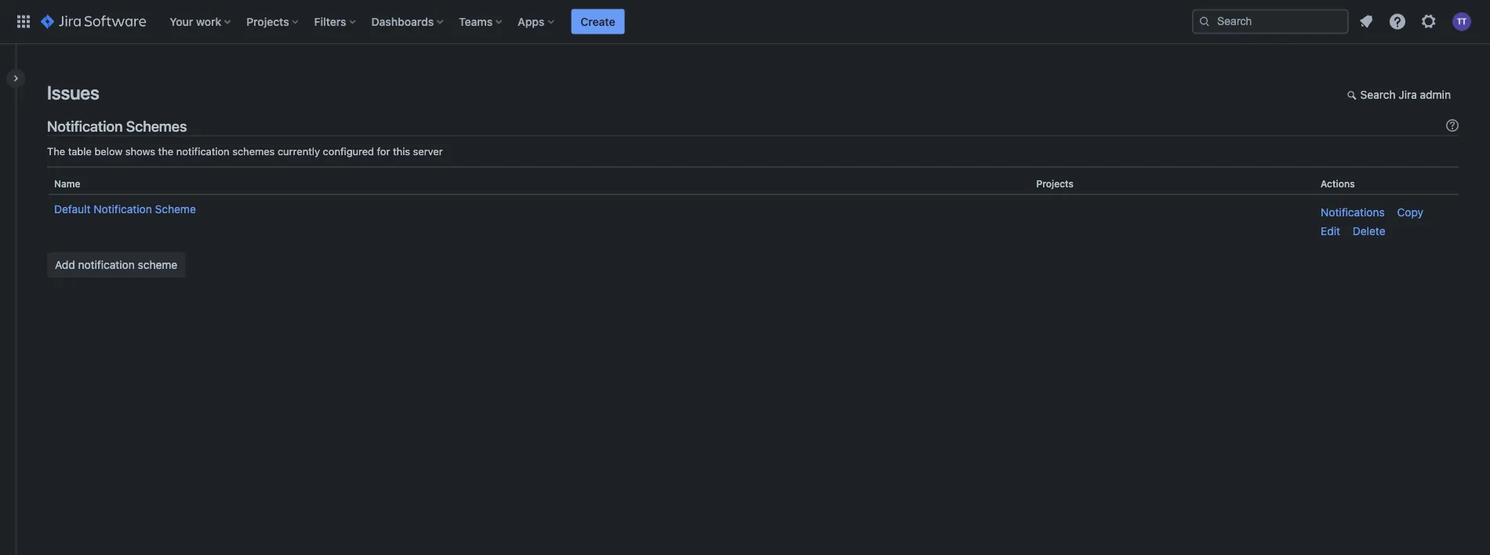 Task type: vqa. For each thing, say whether or not it's contained in the screenshot.
Search Jira Admin at the top of page
yes



Task type: describe. For each thing, give the bounding box(es) containing it.
work
[[196, 15, 221, 28]]

settings image
[[1420, 12, 1439, 31]]

currently
[[278, 145, 320, 157]]

jira
[[1399, 88, 1418, 101]]

below
[[95, 145, 123, 157]]

projects button
[[242, 9, 305, 34]]

appswitcher icon image
[[14, 12, 33, 31]]

help image
[[1389, 12, 1407, 31]]

the
[[158, 145, 174, 157]]

server
[[413, 145, 443, 157]]

the
[[47, 145, 65, 157]]

create button
[[571, 9, 625, 34]]

this
[[393, 145, 410, 157]]

primary element
[[9, 0, 1192, 44]]

dashboards
[[372, 15, 434, 28]]

add
[[55, 258, 75, 271]]

search jira admin
[[1361, 88, 1451, 101]]

shows
[[125, 145, 155, 157]]

banner containing your work
[[0, 0, 1491, 44]]

1 vertical spatial notification
[[78, 258, 135, 271]]

delete link
[[1353, 225, 1386, 238]]

copy
[[1398, 206, 1424, 219]]

your profile and settings image
[[1453, 12, 1472, 31]]

teams button
[[454, 9, 509, 34]]

your work
[[170, 15, 221, 28]]

configured
[[323, 145, 374, 157]]

apps
[[518, 15, 545, 28]]

add notification scheme
[[55, 258, 178, 271]]

your
[[170, 15, 193, 28]]

search
[[1361, 88, 1396, 101]]

apps button
[[513, 9, 560, 34]]

small image
[[1348, 89, 1360, 101]]

actions
[[1321, 178, 1355, 189]]

1 horizontal spatial notification
[[176, 145, 230, 157]]

edit
[[1321, 225, 1341, 238]]



Task type: locate. For each thing, give the bounding box(es) containing it.
add notification scheme link
[[47, 253, 185, 278]]

jira software image
[[41, 12, 146, 31], [41, 12, 146, 31]]

teams
[[459, 15, 493, 28]]

default notification scheme link
[[54, 203, 196, 216]]

projects inside projects dropdown button
[[247, 15, 289, 28]]

edit link
[[1321, 225, 1341, 238]]

notifications link
[[1321, 206, 1385, 219]]

banner
[[0, 0, 1491, 44]]

schemes
[[126, 118, 187, 135]]

notification schemes
[[47, 118, 187, 135]]

filters button
[[310, 9, 362, 34]]

table
[[68, 145, 92, 157]]

notifications image
[[1357, 12, 1376, 31]]

schemes
[[232, 145, 275, 157]]

0 vertical spatial notification
[[176, 145, 230, 157]]

issues
[[47, 82, 99, 104]]

name
[[54, 178, 80, 189]]

notification right default
[[94, 203, 152, 216]]

notification up table
[[47, 118, 123, 135]]

scheme
[[138, 258, 178, 271]]

sidebar navigation image
[[0, 63, 35, 94]]

notifications
[[1321, 206, 1385, 219]]

scheme
[[155, 203, 196, 216]]

create
[[581, 15, 615, 28]]

notification right 'add'
[[78, 258, 135, 271]]

copy link
[[1398, 206, 1424, 219]]

copy edit
[[1321, 206, 1424, 238]]

0 horizontal spatial notification
[[78, 258, 135, 271]]

delete
[[1353, 225, 1386, 238]]

1 horizontal spatial projects
[[1037, 178, 1074, 189]]

Search field
[[1192, 9, 1349, 34]]

default
[[54, 203, 91, 216]]

search jira admin link
[[1340, 83, 1459, 108]]

0 vertical spatial notification
[[47, 118, 123, 135]]

0 vertical spatial projects
[[247, 15, 289, 28]]

your work button
[[165, 9, 237, 34]]

default notification scheme
[[54, 203, 196, 216]]

0 horizontal spatial projects
[[247, 15, 289, 28]]

notification
[[176, 145, 230, 157], [78, 258, 135, 271]]

1 vertical spatial notification
[[94, 203, 152, 216]]

for
[[377, 145, 390, 157]]

notification
[[47, 118, 123, 135], [94, 203, 152, 216]]

notification right the the
[[176, 145, 230, 157]]

1 vertical spatial projects
[[1037, 178, 1074, 189]]

projects
[[247, 15, 289, 28], [1037, 178, 1074, 189]]

admin
[[1420, 88, 1451, 101]]

the table below shows the notification schemes currently configured for this server
[[47, 145, 443, 157]]

dashboards button
[[367, 9, 450, 34]]

filters
[[314, 15, 346, 28]]

search image
[[1199, 15, 1211, 28]]



